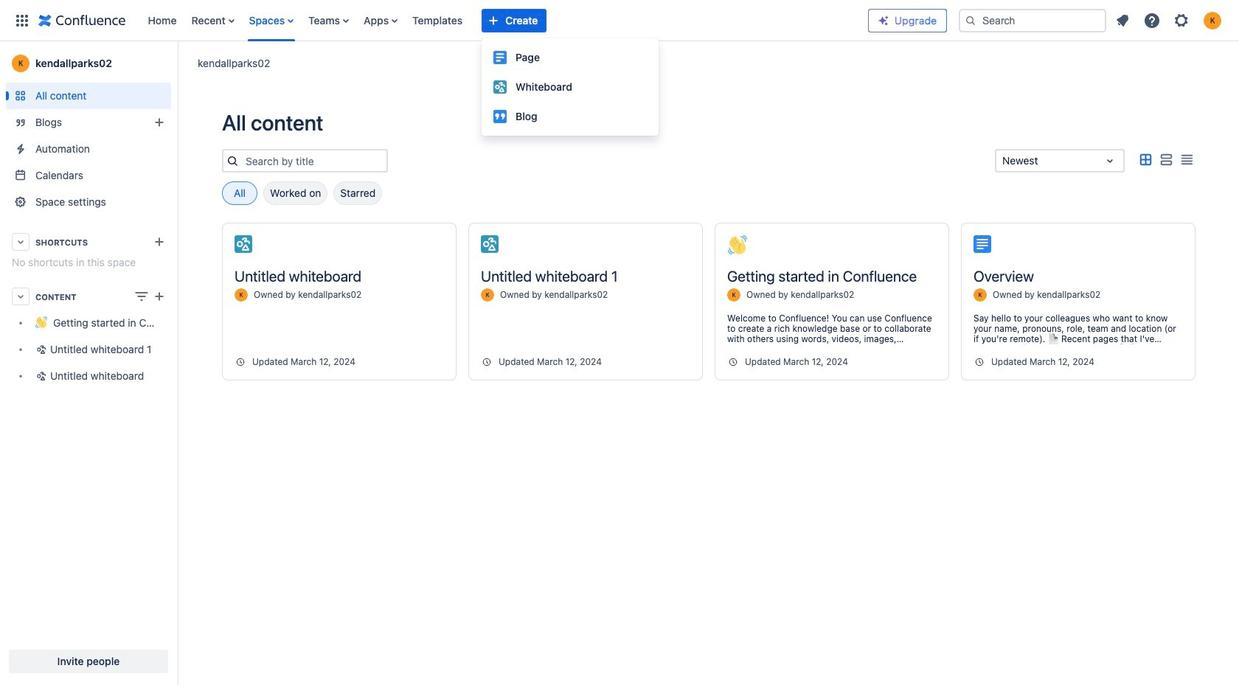 Task type: vqa. For each thing, say whether or not it's contained in the screenshot.
Notification Icon
yes



Task type: describe. For each thing, give the bounding box(es) containing it.
your profile and preferences image
[[1204, 11, 1222, 29]]

collapse sidebar image
[[161, 49, 193, 78]]

settings icon image
[[1173, 11, 1191, 29]]

:wave: image
[[728, 235, 748, 255]]

create image
[[151, 288, 168, 305]]

profile picture image for whiteboard icon at the left top of page
[[235, 289, 248, 302]]

list image
[[1158, 151, 1176, 169]]

change view image
[[133, 288, 151, 305]]

compact list image
[[1178, 151, 1196, 169]]

add shortcut image
[[151, 233, 168, 251]]

profile picture image for page image
[[974, 289, 987, 302]]

global element
[[9, 0, 869, 41]]

list for "premium" icon
[[1110, 7, 1231, 34]]

profile picture image for whiteboard image
[[481, 289, 494, 302]]

list for appswitcher icon
[[141, 0, 869, 41]]

Search by title field
[[241, 151, 387, 171]]

help icon image
[[1144, 11, 1161, 29]]

whiteboard image
[[481, 235, 499, 253]]



Task type: locate. For each thing, give the bounding box(es) containing it.
group
[[482, 38, 659, 136]]

open image
[[1102, 152, 1119, 170]]

create a blog image
[[151, 114, 168, 131]]

3 profile picture image from the left
[[728, 289, 741, 302]]

profile picture image down :wave: icon
[[728, 289, 741, 302]]

2 profile picture image from the left
[[481, 289, 494, 302]]

tree inside space element
[[6, 310, 171, 390]]

0 horizontal spatial list
[[141, 0, 869, 41]]

None search field
[[959, 8, 1107, 32]]

4 profile picture image from the left
[[974, 289, 987, 302]]

appswitcher icon image
[[13, 11, 31, 29]]

None text field
[[1003, 153, 1006, 168]]

whiteboard image
[[235, 235, 252, 253]]

profile picture image for :wave: image
[[728, 289, 741, 302]]

page image
[[974, 235, 992, 253]]

profile picture image down whiteboard image
[[481, 289, 494, 302]]

cards image
[[1137, 151, 1155, 169]]

list
[[141, 0, 869, 41], [1110, 7, 1231, 34]]

confluence image
[[38, 11, 126, 29], [38, 11, 126, 29]]

profile picture image down whiteboard icon at the left top of page
[[235, 289, 248, 302]]

profile picture image down page image
[[974, 289, 987, 302]]

space element
[[0, 41, 177, 686]]

search image
[[965, 14, 977, 26]]

premium image
[[878, 14, 890, 26]]

notification icon image
[[1114, 11, 1132, 29]]

:wave: image
[[728, 235, 748, 255]]

tree
[[6, 310, 171, 390]]

Search field
[[959, 8, 1107, 32]]

profile picture image
[[235, 289, 248, 302], [481, 289, 494, 302], [728, 289, 741, 302], [974, 289, 987, 302]]

banner
[[0, 0, 1240, 41]]

1 profile picture image from the left
[[235, 289, 248, 302]]

1 horizontal spatial list
[[1110, 7, 1231, 34]]



